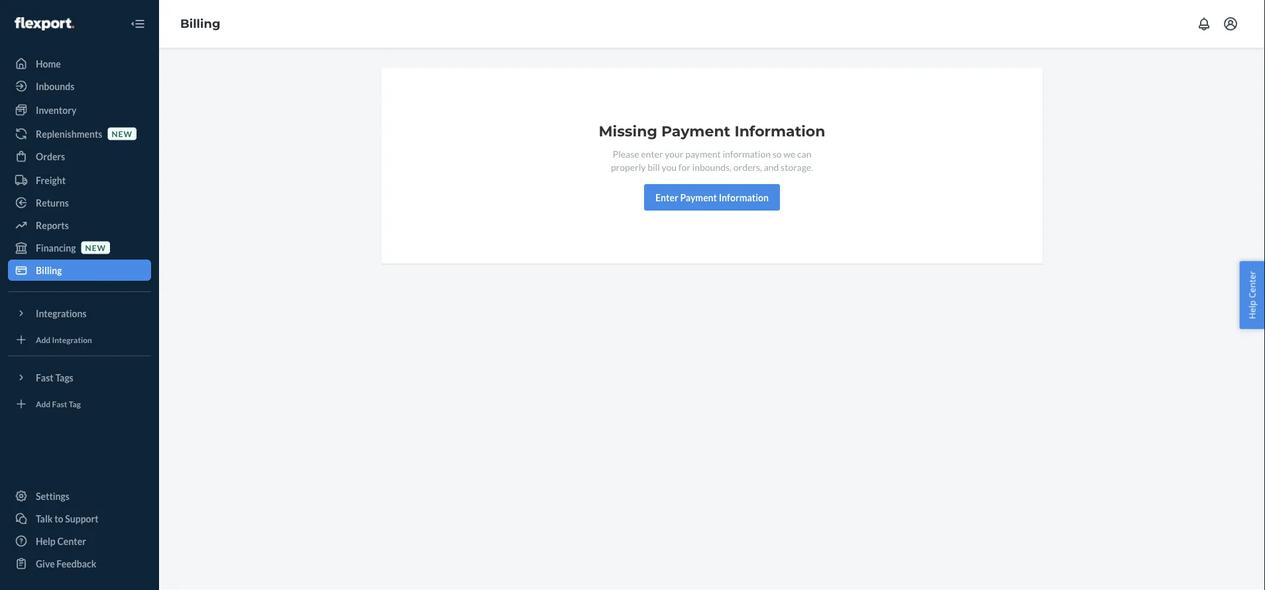Task type: locate. For each thing, give the bounding box(es) containing it.
1 vertical spatial fast
[[52, 399, 67, 409]]

1 add from the top
[[36, 335, 51, 345]]

new down reports link
[[85, 243, 106, 253]]

fast
[[36, 372, 54, 384], [52, 399, 67, 409]]

0 vertical spatial fast
[[36, 372, 54, 384]]

information inside button
[[719, 192, 769, 203]]

billing link
[[180, 16, 221, 31], [8, 260, 151, 281]]

1 horizontal spatial help
[[1247, 301, 1259, 319]]

1 vertical spatial payment
[[681, 192, 717, 203]]

information for missing payment information
[[735, 122, 826, 140]]

0 vertical spatial payment
[[662, 122, 731, 140]]

0 horizontal spatial billing link
[[8, 260, 151, 281]]

returns link
[[8, 192, 151, 214]]

add left integration
[[36, 335, 51, 345]]

add down fast tags
[[36, 399, 51, 409]]

0 vertical spatial help
[[1247, 301, 1259, 319]]

please enter your payment information so we can properly bill you for inbounds, orders, and storage.
[[611, 148, 814, 173]]

fast tags
[[36, 372, 73, 384]]

inbounds
[[36, 81, 74, 92]]

center
[[1247, 271, 1259, 298], [57, 536, 86, 547]]

can
[[798, 148, 812, 159]]

open notifications image
[[1197, 16, 1213, 32]]

your
[[665, 148, 684, 159]]

help
[[1247, 301, 1259, 319], [36, 536, 56, 547]]

1 horizontal spatial new
[[112, 129, 133, 139]]

fast left tag
[[52, 399, 67, 409]]

give
[[36, 559, 55, 570]]

add
[[36, 335, 51, 345], [36, 399, 51, 409]]

1 vertical spatial center
[[57, 536, 86, 547]]

give feedback button
[[8, 554, 151, 575]]

information down orders, in the top of the page
[[719, 192, 769, 203]]

inventory link
[[8, 99, 151, 121]]

inventory
[[36, 104, 76, 116]]

payment for enter
[[681, 192, 717, 203]]

1 vertical spatial help center
[[36, 536, 86, 547]]

billing link right close navigation icon
[[180, 16, 221, 31]]

close navigation image
[[130, 16, 146, 32]]

add inside "link"
[[36, 335, 51, 345]]

fast inside dropdown button
[[36, 372, 54, 384]]

new up orders link
[[112, 129, 133, 139]]

enter payment information
[[656, 192, 769, 203]]

0 vertical spatial help center
[[1247, 271, 1259, 319]]

new for financing
[[85, 243, 106, 253]]

1 vertical spatial information
[[719, 192, 769, 203]]

talk to support button
[[8, 509, 151, 530]]

feedback
[[57, 559, 96, 570]]

billing right close navigation icon
[[180, 16, 221, 31]]

tag
[[69, 399, 81, 409]]

payment right enter
[[681, 192, 717, 203]]

1 horizontal spatial billing link
[[180, 16, 221, 31]]

0 horizontal spatial new
[[85, 243, 106, 253]]

help inside button
[[1247, 301, 1259, 319]]

add fast tag
[[36, 399, 81, 409]]

new
[[112, 129, 133, 139], [85, 243, 106, 253]]

support
[[65, 514, 99, 525]]

1 vertical spatial add
[[36, 399, 51, 409]]

settings
[[36, 491, 70, 502]]

billing link down "financing"
[[8, 260, 151, 281]]

properly
[[611, 161, 646, 173]]

1 vertical spatial billing
[[36, 265, 62, 276]]

1 vertical spatial new
[[85, 243, 106, 253]]

0 vertical spatial add
[[36, 335, 51, 345]]

so
[[773, 148, 782, 159]]

billing down "financing"
[[36, 265, 62, 276]]

home
[[36, 58, 61, 69]]

home link
[[8, 53, 151, 74]]

1 horizontal spatial help center
[[1247, 271, 1259, 319]]

and
[[764, 161, 779, 173]]

talk
[[36, 514, 53, 525]]

help center button
[[1240, 261, 1266, 329]]

0 vertical spatial information
[[735, 122, 826, 140]]

add integration link
[[8, 330, 151, 351]]

information
[[723, 148, 771, 159]]

information
[[735, 122, 826, 140], [719, 192, 769, 203]]

enter
[[641, 148, 663, 159]]

orders
[[36, 151, 65, 162]]

new for replenishments
[[112, 129, 133, 139]]

fast left tags
[[36, 372, 54, 384]]

payment inside enter payment information button
[[681, 192, 717, 203]]

inbounds link
[[8, 76, 151, 97]]

bill
[[648, 161, 660, 173]]

0 horizontal spatial help center
[[36, 536, 86, 547]]

payment for missing
[[662, 122, 731, 140]]

information up so
[[735, 122, 826, 140]]

0 horizontal spatial help
[[36, 536, 56, 547]]

billing
[[180, 16, 221, 31], [36, 265, 62, 276]]

for
[[679, 161, 691, 173]]

0 horizontal spatial billing
[[36, 265, 62, 276]]

add for add integration
[[36, 335, 51, 345]]

2 add from the top
[[36, 399, 51, 409]]

missing
[[599, 122, 658, 140]]

open account menu image
[[1223, 16, 1239, 32]]

0 vertical spatial center
[[1247, 271, 1259, 298]]

1 horizontal spatial billing
[[180, 16, 221, 31]]

payment up payment
[[662, 122, 731, 140]]

0 vertical spatial new
[[112, 129, 133, 139]]

enter
[[656, 192, 679, 203]]

to
[[54, 514, 63, 525]]

payment
[[686, 148, 721, 159]]

payment
[[662, 122, 731, 140], [681, 192, 717, 203]]

integration
[[52, 335, 92, 345]]

0 vertical spatial billing link
[[180, 16, 221, 31]]

help center
[[1247, 271, 1259, 319], [36, 536, 86, 547]]

1 horizontal spatial center
[[1247, 271, 1259, 298]]

reports
[[36, 220, 69, 231]]

talk to support
[[36, 514, 99, 525]]

orders link
[[8, 146, 151, 167]]

tags
[[55, 372, 73, 384]]



Task type: describe. For each thing, give the bounding box(es) containing it.
fast tags button
[[8, 367, 151, 389]]

0 vertical spatial billing
[[180, 16, 221, 31]]

0 horizontal spatial center
[[57, 536, 86, 547]]

you
[[662, 161, 677, 173]]

freight link
[[8, 170, 151, 191]]

inbounds,
[[693, 161, 732, 173]]

settings link
[[8, 486, 151, 507]]

please
[[613, 148, 640, 159]]

integrations button
[[8, 303, 151, 324]]

give feedback
[[36, 559, 96, 570]]

center inside button
[[1247, 271, 1259, 298]]

we
[[784, 148, 796, 159]]

information for enter payment information
[[719, 192, 769, 203]]

add for add fast tag
[[36, 399, 51, 409]]

financing
[[36, 242, 76, 254]]

missing payment information
[[599, 122, 826, 140]]

add fast tag link
[[8, 394, 151, 415]]

1 vertical spatial billing link
[[8, 260, 151, 281]]

flexport logo image
[[15, 17, 74, 30]]

enter payment information button
[[645, 184, 780, 211]]

help center inside help center link
[[36, 536, 86, 547]]

replenishments
[[36, 128, 102, 140]]

returns
[[36, 197, 69, 209]]

reports link
[[8, 215, 151, 236]]

help center link
[[8, 531, 151, 552]]

add integration
[[36, 335, 92, 345]]

freight
[[36, 175, 66, 186]]

orders,
[[734, 161, 763, 173]]

help center inside button
[[1247, 271, 1259, 319]]

integrations
[[36, 308, 87, 319]]

1 vertical spatial help
[[36, 536, 56, 547]]

storage.
[[781, 161, 814, 173]]



Task type: vqa. For each thing, say whether or not it's contained in the screenshot.
HAVE
no



